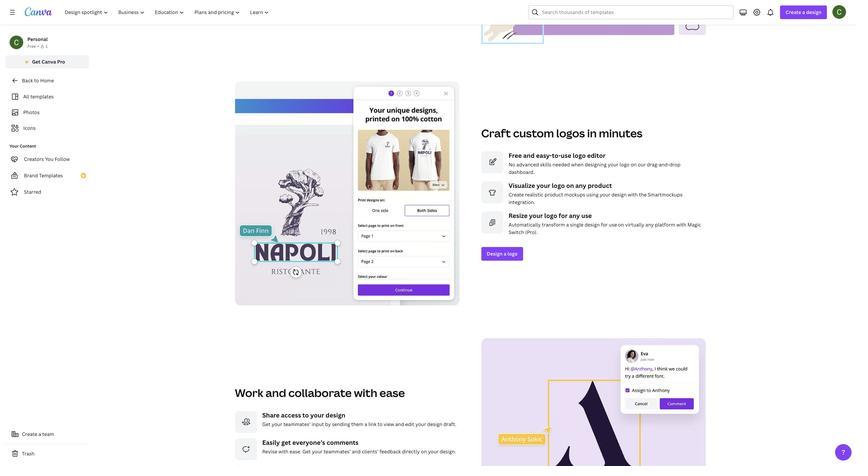 Task type: vqa. For each thing, say whether or not it's contained in the screenshot.
ELEMENTS
no



Task type: describe. For each thing, give the bounding box(es) containing it.
icons link
[[10, 122, 85, 135]]

teammates' inside easily get everyone's comments revise with ease. get your teammates' and clients' feedback directly on your design.
[[324, 449, 351, 455]]

editor
[[587, 152, 606, 160]]

craft custom logos in minutes
[[481, 126, 643, 141]]

use inside 'free and easy-to-use logo editor no advanced skills needed when designing your logo on our drag-and-drop dashboard.'
[[561, 152, 571, 160]]

home
[[40, 77, 54, 84]]

resize your logo for any use image
[[481, 212, 503, 234]]

and-
[[659, 162, 669, 168]]

any for product
[[575, 182, 586, 190]]

easy-
[[536, 152, 552, 160]]

get canva pro
[[32, 59, 65, 65]]

drag-
[[647, 162, 659, 168]]

get inside share access to your design get your teammates' input by sending them a link to view and edit your design draft.
[[262, 422, 271, 428]]

create a team
[[22, 431, 54, 438]]

in
[[587, 126, 597, 141]]

your up realistic
[[537, 182, 550, 190]]

personal
[[27, 36, 48, 42]]

comments
[[327, 439, 358, 447]]

and inside 'free and easy-to-use logo editor no advanced skills needed when designing your logo on our drag-and-drop dashboard.'
[[523, 152, 535, 160]]

0 vertical spatial product
[[588, 182, 612, 190]]

designing
[[585, 162, 607, 168]]

top level navigation element
[[60, 5, 275, 19]]

resize
[[509, 212, 528, 220]]

all templates
[[23, 93, 54, 100]]

share
[[262, 412, 280, 420]]

canva
[[42, 59, 56, 65]]

share access to your design get your teammates' input by sending them a link to view and edit your design draft.
[[262, 412, 456, 428]]

creators
[[24, 156, 44, 163]]

your right edit on the left bottom of page
[[415, 422, 426, 428]]

1 horizontal spatial for
[[601, 222, 608, 228]]

with inside easily get everyone's comments revise with ease. get your teammates' and clients' feedback directly on your design.
[[278, 449, 288, 455]]

everyone's
[[292, 439, 325, 447]]

free for and
[[509, 152, 522, 160]]

logo inside visualize your logo on any product create realistic product mockups using your design with the smartmockups integration.
[[552, 182, 565, 190]]

craft
[[481, 126, 511, 141]]

a inside share access to your design get your teammates' input by sending them a link to view and edit your design draft.
[[365, 422, 367, 428]]

on inside visualize your logo on any product create realistic product mockups using your design with the smartmockups integration.
[[566, 182, 574, 190]]

work
[[235, 386, 263, 401]]

free for •
[[27, 43, 36, 49]]

link
[[368, 422, 376, 428]]

all
[[23, 93, 29, 100]]

our
[[638, 162, 646, 168]]

a inside dropdown button
[[802, 9, 805, 15]]

design inside visualize your logo on any product create realistic product mockups using your design with the smartmockups integration.
[[611, 192, 627, 198]]

draft.
[[444, 422, 456, 428]]

create for create a design
[[786, 9, 801, 15]]

with left ease
[[354, 386, 377, 401]]

magic
[[688, 222, 701, 228]]

design.
[[440, 449, 456, 455]]

minutes
[[599, 126, 643, 141]]

1 horizontal spatial design a logo link
[[481, 247, 523, 261]]

design a logo for left design a logo link
[[240, 8, 271, 14]]

create inside visualize your logo on any product create realistic product mockups using your design with the smartmockups integration.
[[509, 192, 524, 198]]

get inside 'get canva pro' button
[[32, 59, 40, 65]]

to inside "link"
[[34, 77, 39, 84]]

with inside visualize your logo on any product create realistic product mockups using your design with the smartmockups integration.
[[628, 192, 638, 198]]

and up "share"
[[266, 386, 286, 401]]

advanced
[[516, 162, 539, 168]]

your
[[10, 143, 19, 149]]

visualize your logo on any product image
[[481, 182, 503, 204]]

your left design.
[[428, 449, 439, 455]]

create a team button
[[5, 428, 89, 442]]

0 horizontal spatial product
[[545, 192, 563, 198]]

2 horizontal spatial to
[[378, 422, 382, 428]]

integration.
[[509, 199, 535, 206]]

get
[[281, 439, 291, 447]]

photos link
[[10, 106, 85, 119]]

dashboard.
[[509, 169, 535, 176]]

brand
[[24, 172, 38, 179]]

ease.
[[290, 449, 301, 455]]

feedback
[[380, 449, 401, 455]]

custom
[[513, 126, 554, 141]]

revise
[[262, 449, 277, 455]]

all templates link
[[10, 90, 85, 103]]

them
[[351, 422, 363, 428]]

smartmockups
[[648, 192, 683, 198]]

creators you follow
[[24, 156, 70, 163]]

starred link
[[5, 185, 89, 199]]

logos
[[556, 126, 585, 141]]

pro
[[57, 59, 65, 65]]

clients'
[[362, 449, 378, 455]]

logo inside resize your logo for any use automatically transform a single design for use on virtually any platform with magic switch (pro).
[[544, 212, 557, 220]]

platform
[[655, 222, 675, 228]]

collaborate
[[288, 386, 352, 401]]

input
[[312, 422, 324, 428]]

virtually
[[625, 222, 644, 228]]

content
[[20, 143, 36, 149]]

switch
[[509, 229, 524, 236]]

a inside resize your logo for any use automatically transform a single design for use on virtually any platform with magic switch (pro).
[[566, 222, 569, 228]]

teammates' inside share access to your design get your teammates' input by sending them a link to view and edit your design draft.
[[283, 422, 311, 428]]

design up sending
[[326, 412, 345, 420]]

you
[[45, 156, 54, 163]]

trash
[[22, 451, 34, 457]]



Task type: locate. For each thing, give the bounding box(es) containing it.
any up single
[[569, 212, 580, 220]]

your up 'automatically'
[[529, 212, 543, 220]]

0 vertical spatial any
[[575, 182, 586, 190]]

christina overa image
[[832, 5, 846, 19]]

0 vertical spatial create
[[786, 9, 801, 15]]

0 horizontal spatial for
[[559, 212, 568, 220]]

create
[[786, 9, 801, 15], [509, 192, 524, 198], [22, 431, 37, 438]]

work and collaborate with ease
[[235, 386, 405, 401]]

2 vertical spatial to
[[378, 422, 382, 428]]

create for create a team
[[22, 431, 37, 438]]

free left •
[[27, 43, 36, 49]]

with left magic
[[676, 222, 686, 228]]

design for left design a logo link
[[240, 8, 256, 14]]

design a logo link
[[235, 4, 277, 18], [481, 247, 523, 261]]

design right single
[[585, 222, 600, 228]]

any right virtually at the top right of page
[[645, 222, 654, 228]]

0 vertical spatial teammates'
[[283, 422, 311, 428]]

product up using
[[588, 182, 612, 190]]

0 vertical spatial design a logo link
[[235, 4, 277, 18]]

1 horizontal spatial create
[[509, 192, 524, 198]]

to right back
[[34, 77, 39, 84]]

1 horizontal spatial use
[[581, 212, 592, 220]]

0 vertical spatial use
[[561, 152, 571, 160]]

0 horizontal spatial free
[[27, 43, 36, 49]]

your inside resize your logo for any use automatically transform a single design for use on virtually any platform with magic switch (pro).
[[529, 212, 543, 220]]

product right realistic
[[545, 192, 563, 198]]

your
[[608, 162, 618, 168], [537, 182, 550, 190], [600, 192, 610, 198], [529, 212, 543, 220], [310, 412, 324, 420], [272, 422, 282, 428], [415, 422, 426, 428], [312, 449, 322, 455], [428, 449, 439, 455]]

templates
[[30, 93, 54, 100]]

any inside visualize your logo on any product create realistic product mockups using your design with the smartmockups integration.
[[575, 182, 586, 190]]

0 horizontal spatial create
[[22, 431, 37, 438]]

use up the 'needed'
[[561, 152, 571, 160]]

0 vertical spatial free
[[27, 43, 36, 49]]

brand templates
[[24, 172, 63, 179]]

create a design
[[786, 9, 821, 15]]

on left our
[[631, 162, 637, 168]]

2 vertical spatial any
[[645, 222, 654, 228]]

a inside button
[[38, 431, 41, 438]]

1 horizontal spatial product
[[588, 182, 612, 190]]

free up no
[[509, 152, 522, 160]]

get inside easily get everyone's comments revise with ease. get your teammates' and clients' feedback directly on your design.
[[302, 449, 311, 455]]

design a logo
[[240, 8, 271, 14], [487, 251, 518, 257]]

visualize
[[509, 182, 535, 190]]

0 vertical spatial to
[[34, 77, 39, 84]]

sending
[[332, 422, 350, 428]]

back to home link
[[5, 74, 89, 88]]

1 vertical spatial create
[[509, 192, 524, 198]]

view
[[384, 422, 394, 428]]

design left the draft.
[[427, 422, 442, 428]]

1 horizontal spatial design
[[487, 251, 503, 257]]

and inside share access to your design get your teammates' input by sending them a link to view and edit your design draft.
[[395, 422, 404, 428]]

easily get everyone's comments revise with ease. get your teammates' and clients' feedback directly on your design.
[[262, 439, 456, 455]]

trash link
[[5, 448, 89, 461]]

design inside resize your logo for any use automatically transform a single design for use on virtually any platform with magic switch (pro).
[[585, 222, 600, 228]]

0 horizontal spatial teammates'
[[283, 422, 311, 428]]

with inside resize your logo for any use automatically transform a single design for use on virtually any platform with magic switch (pro).
[[676, 222, 686, 228]]

1 vertical spatial design
[[487, 251, 503, 257]]

create inside button
[[22, 431, 37, 438]]

and inside easily get everyone's comments revise with ease. get your teammates' and clients' feedback directly on your design.
[[352, 449, 361, 455]]

on left virtually at the top right of page
[[618, 222, 624, 228]]

1 vertical spatial any
[[569, 212, 580, 220]]

teammates'
[[283, 422, 311, 428], [324, 449, 351, 455]]

back
[[22, 77, 33, 84]]

0 horizontal spatial to
[[34, 77, 39, 84]]

to
[[34, 77, 39, 84], [302, 412, 309, 420], [378, 422, 382, 428]]

teammates' down access
[[283, 422, 311, 428]]

2 horizontal spatial use
[[609, 222, 617, 228]]

design
[[240, 8, 256, 14], [487, 251, 503, 257]]

design for design a logo link to the right
[[487, 251, 503, 257]]

1 vertical spatial teammates'
[[324, 449, 351, 455]]

and
[[523, 152, 535, 160], [266, 386, 286, 401], [395, 422, 404, 428], [352, 449, 361, 455]]

get down "share"
[[262, 422, 271, 428]]

get canva pro button
[[5, 55, 89, 68]]

0 horizontal spatial design
[[240, 8, 256, 14]]

1 vertical spatial product
[[545, 192, 563, 198]]

design left christina overa icon at the right of page
[[806, 9, 821, 15]]

1
[[45, 43, 48, 49]]

0 vertical spatial get
[[32, 59, 40, 65]]

2 vertical spatial get
[[302, 449, 311, 455]]

1 vertical spatial use
[[581, 212, 592, 220]]

0 vertical spatial for
[[559, 212, 568, 220]]

drop
[[669, 162, 680, 168]]

easily get everyone's comments image
[[235, 439, 257, 461]]

with left the the
[[628, 192, 638, 198]]

get left canva
[[32, 59, 40, 65]]

design inside dropdown button
[[806, 9, 821, 15]]

any up mockups
[[575, 182, 586, 190]]

free •
[[27, 43, 39, 49]]

1 vertical spatial for
[[601, 222, 608, 228]]

a
[[257, 8, 260, 14], [802, 9, 805, 15], [566, 222, 569, 228], [504, 251, 506, 257], [365, 422, 367, 428], [38, 431, 41, 438]]

2 horizontal spatial create
[[786, 9, 801, 15]]

your right designing
[[608, 162, 618, 168]]

teammates' down comments
[[324, 449, 351, 455]]

2 vertical spatial use
[[609, 222, 617, 228]]

no
[[509, 162, 515, 168]]

0 horizontal spatial design a logo
[[240, 8, 271, 14]]

your content
[[10, 143, 36, 149]]

get down 'everyone's'
[[302, 449, 311, 455]]

visualize your logo on any product create realistic product mockups using your design with the smartmockups integration.
[[509, 182, 683, 206]]

access
[[281, 412, 301, 420]]

any
[[575, 182, 586, 190], [569, 212, 580, 220], [645, 222, 654, 228]]

any for use
[[569, 212, 580, 220]]

brand templates link
[[5, 169, 89, 183]]

1 vertical spatial get
[[262, 422, 271, 428]]

needed
[[553, 162, 570, 168]]

for right single
[[601, 222, 608, 228]]

•
[[37, 43, 39, 49]]

creators you follow link
[[5, 153, 89, 166]]

1 vertical spatial to
[[302, 412, 309, 420]]

automatically
[[509, 222, 541, 228]]

design left the the
[[611, 192, 627, 198]]

create a design button
[[780, 5, 827, 19]]

None search field
[[528, 5, 734, 19]]

for up transform on the right
[[559, 212, 568, 220]]

the
[[639, 192, 647, 198]]

1 horizontal spatial to
[[302, 412, 309, 420]]

Search search field
[[542, 6, 729, 19]]

1 horizontal spatial design a logo
[[487, 251, 518, 257]]

1 vertical spatial free
[[509, 152, 522, 160]]

1 vertical spatial design a logo link
[[481, 247, 523, 261]]

and up advanced in the top right of the page
[[523, 152, 535, 160]]

team
[[42, 431, 54, 438]]

your up input
[[310, 412, 324, 420]]

by
[[325, 422, 331, 428]]

2 vertical spatial create
[[22, 431, 37, 438]]

follow
[[55, 156, 70, 163]]

on right directly
[[421, 449, 427, 455]]

share access to your design image
[[235, 412, 257, 434]]

when
[[571, 162, 584, 168]]

1 horizontal spatial teammates'
[[324, 449, 351, 455]]

2 horizontal spatial get
[[302, 449, 311, 455]]

use up single
[[581, 212, 592, 220]]

directly
[[402, 449, 420, 455]]

on inside easily get everyone's comments revise with ease. get your teammates' and clients' feedback directly on your design.
[[421, 449, 427, 455]]

with down get
[[278, 449, 288, 455]]

free
[[27, 43, 36, 49], [509, 152, 522, 160]]

get
[[32, 59, 40, 65], [262, 422, 271, 428], [302, 449, 311, 455]]

1 vertical spatial design a logo
[[487, 251, 518, 257]]

your down 'everyone's'
[[312, 449, 322, 455]]

resize your logo for any use automatically transform a single design for use on virtually any platform with magic switch (pro).
[[509, 212, 701, 236]]

on
[[631, 162, 637, 168], [566, 182, 574, 190], [618, 222, 624, 228], [421, 449, 427, 455]]

free inside 'free and easy-to-use logo editor no advanced skills needed when designing your logo on our drag-and-drop dashboard.'
[[509, 152, 522, 160]]

use left virtually at the top right of page
[[609, 222, 617, 228]]

on up mockups
[[566, 182, 574, 190]]

using
[[586, 192, 599, 198]]

single
[[570, 222, 583, 228]]

use
[[561, 152, 571, 160], [581, 212, 592, 220], [609, 222, 617, 228]]

free and easy-to-use logo editor no advanced skills needed when designing your logo on our drag-and-drop dashboard.
[[509, 152, 680, 176]]

transform
[[542, 222, 565, 228]]

(pro).
[[525, 229, 538, 236]]

to-
[[552, 152, 561, 160]]

skills
[[540, 162, 551, 168]]

and left clients'
[[352, 449, 361, 455]]

0 vertical spatial design
[[240, 8, 256, 14]]

0 horizontal spatial design a logo link
[[235, 4, 277, 18]]

free and easy-to-use logo editor image
[[481, 152, 503, 174]]

create inside dropdown button
[[786, 9, 801, 15]]

templates
[[39, 172, 63, 179]]

your right using
[[600, 192, 610, 198]]

on inside resize your logo for any use automatically transform a single design for use on virtually any platform with magic switch (pro).
[[618, 222, 624, 228]]

design a logo for design a logo link to the right
[[487, 251, 518, 257]]

your inside 'free and easy-to-use logo editor no advanced skills needed when designing your logo on our drag-and-drop dashboard.'
[[608, 162, 618, 168]]

easily
[[262, 439, 280, 447]]

edit
[[405, 422, 414, 428]]

to right 'link'
[[378, 422, 382, 428]]

and left edit on the left bottom of page
[[395, 422, 404, 428]]

back to home
[[22, 77, 54, 84]]

product
[[588, 182, 612, 190], [545, 192, 563, 198]]

on inside 'free and easy-to-use logo editor no advanced skills needed when designing your logo on our drag-and-drop dashboard.'
[[631, 162, 637, 168]]

photos
[[23, 109, 40, 116]]

mockups
[[564, 192, 585, 198]]

1 horizontal spatial get
[[262, 422, 271, 428]]

icons
[[23, 125, 36, 131]]

to right access
[[302, 412, 309, 420]]

0 horizontal spatial get
[[32, 59, 40, 65]]

realistic
[[525, 192, 543, 198]]

0 vertical spatial design a logo
[[240, 8, 271, 14]]

your down "share"
[[272, 422, 282, 428]]

1 horizontal spatial free
[[509, 152, 522, 160]]

0 horizontal spatial use
[[561, 152, 571, 160]]

starred
[[24, 189, 41, 195]]



